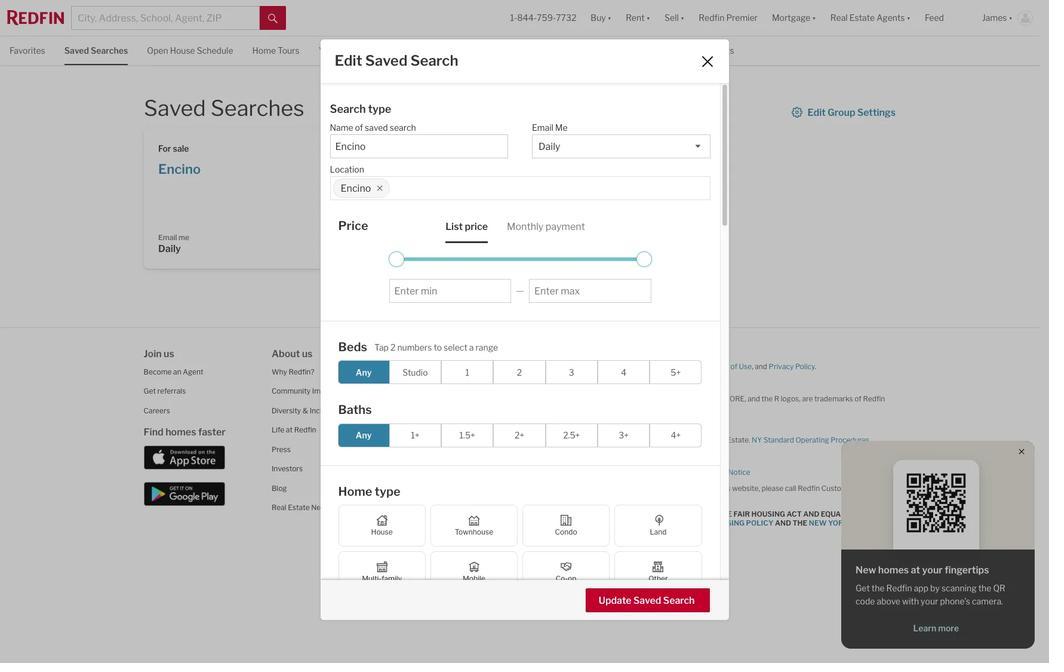 Task type: vqa. For each thing, say whether or not it's contained in the screenshot.
225
no



Task type: locate. For each thing, give the bounding box(es) containing it.
0 vertical spatial searches
[[91, 45, 128, 56]]

1 vertical spatial get
[[856, 583, 871, 593]]

option group
[[338, 361, 702, 384], [338, 424, 702, 448], [339, 505, 702, 594]]

0 horizontal spatial of
[[355, 123, 363, 133]]

redfin?
[[289, 367, 315, 376]]

Enter min text field
[[395, 286, 506, 297]]

get up code
[[856, 583, 871, 593]]

2 right tap
[[391, 342, 396, 353]]

list box
[[532, 135, 711, 159]]

the
[[718, 510, 733, 519], [793, 519, 808, 528]]

3 checkbox
[[546, 361, 598, 384]]

or inside redfin and all redfin variants, title forward, walk score, and the r logos, are trademarks of redfin corporation, registered or pending in the uspto.
[[607, 403, 614, 412]]

2 vertical spatial home
[[339, 485, 372, 499]]

1 vertical spatial homes
[[879, 565, 910, 576]]

no
[[648, 595, 661, 607]]

if
[[528, 484, 533, 493]]

1 vertical spatial encino
[[341, 183, 371, 194]]

0 horizontal spatial get
[[144, 387, 156, 396]]

if you are using a screen reader, or having trouble reading this website, please call redfin customer support for help at
[[528, 484, 895, 502]]

any for studio
[[356, 367, 372, 378]]

united
[[414, 530, 436, 539]]

email up daily on the left
[[158, 233, 177, 242]]

0 vertical spatial email
[[532, 123, 554, 133]]

2 horizontal spatial and
[[804, 510, 820, 519]]

us up us
[[422, 348, 432, 359]]

1 us from the left
[[164, 348, 174, 359]]

Other checkbox
[[615, 552, 702, 594]]

1 vertical spatial at
[[544, 493, 551, 502]]

your
[[923, 565, 943, 576], [921, 596, 939, 607]]

logos,
[[781, 394, 801, 403]]

uspto.
[[665, 403, 690, 412]]

any down beds
[[356, 367, 372, 378]]

agent right your
[[339, 45, 363, 56]]

submit search image
[[268, 14, 278, 23]]

become
[[144, 367, 172, 376]]

0 vertical spatial are
[[803, 394, 813, 403]]

no results button
[[634, 589, 708, 613]]

at right help
[[544, 493, 551, 502]]

maximum price slider
[[637, 252, 652, 267]]

in right 3+
[[638, 435, 643, 444]]

1+
[[411, 430, 420, 441]]

0 horizontal spatial email
[[158, 233, 177, 242]]

1 vertical spatial or
[[607, 403, 614, 412]]

email inside email me daily
[[158, 233, 177, 242]]

code
[[856, 596, 876, 607]]

name of saved search element
[[330, 117, 503, 135]]

email for email me daily
[[158, 233, 177, 242]]

you right "if"
[[534, 484, 547, 493]]

and right score,
[[748, 394, 761, 403]]

0 horizontal spatial 2
[[391, 342, 396, 353]]

redfin down "my"
[[579, 394, 605, 403]]

multi-
[[362, 574, 382, 583]]

information
[[636, 378, 675, 387]]

search inside button
[[664, 595, 695, 606]]

in inside redfin and all redfin variants, title forward, walk score, and the r logos, are trademarks of redfin corporation, registered or pending in the uspto.
[[645, 403, 651, 412]]

home type
[[339, 485, 401, 499]]

type up saved
[[368, 103, 392, 115]]

2 checkbox
[[494, 361, 546, 384]]

0 vertical spatial your
[[923, 565, 943, 576]]

you up information
[[653, 362, 665, 371]]

City, Address, School, Agent, ZIP search field
[[71, 6, 260, 30]]

find
[[400, 348, 420, 359], [144, 427, 164, 438]]

terms
[[709, 362, 729, 371]]

0 vertical spatial new
[[645, 435, 660, 444]]

0 horizontal spatial agent
[[183, 367, 204, 376]]

1 horizontal spatial are
[[803, 394, 813, 403]]

3 us from the left
[[422, 348, 432, 359]]

you inside 'if you are using a screen reader, or having trouble reading this website, please call redfin customer support for help at'
[[534, 484, 547, 493]]

0 vertical spatial of
[[355, 123, 363, 133]]

home inside the "edit saved search" dialog
[[339, 485, 372, 499]]

of left saved
[[355, 123, 363, 133]]

are
[[803, 394, 813, 403], [548, 484, 559, 493]]

home for home tours
[[253, 45, 276, 56]]

type for home type
[[375, 485, 401, 499]]

844-
[[518, 13, 537, 23]]

list price
[[446, 221, 488, 232]]

for sale
[[158, 143, 189, 153]]

the inside redfin is committed to and abides by the fair housing act and equal opportunity act. read redfin's
[[718, 510, 733, 519]]

1.5+
[[460, 430, 476, 441]]

#01521930
[[578, 419, 617, 428]]

scanning
[[942, 583, 977, 593]]

local
[[551, 547, 566, 556]]

any inside 'option'
[[356, 430, 372, 441]]

4+ radio
[[650, 424, 702, 448]]

new left "york"
[[645, 435, 660, 444]]

edit saved search
[[335, 52, 459, 69]]

1 vertical spatial searches
[[211, 95, 304, 121]]

0 horizontal spatial search
[[330, 103, 366, 115]]

1 vertical spatial 2
[[517, 367, 522, 378]]

or inside 'if you are using a screen reader, or having trouble reading this website, please call redfin customer support for help at'
[[634, 484, 641, 493]]

download the redfin app from the google play store image
[[144, 482, 225, 506]]

a right "using"
[[580, 484, 584, 493]]

score,
[[721, 394, 747, 403]]

reading
[[692, 484, 717, 493]]

1 horizontal spatial the
[[793, 519, 808, 528]]

name
[[330, 123, 354, 133]]

your agent link
[[319, 36, 363, 64]]

email left me
[[532, 123, 554, 133]]

email me element
[[532, 117, 705, 135]]

life
[[272, 425, 285, 434]]

2 inside checkbox
[[517, 367, 522, 378]]

0 horizontal spatial us
[[164, 348, 174, 359]]

account settings
[[667, 45, 735, 56]]

fair inside redfin is committed to and abides by the fair housing act and equal opportunity act. read redfin's
[[734, 510, 751, 519]]

canada link
[[400, 545, 440, 554]]

fair housing policy and the
[[693, 519, 810, 528]]

bay
[[400, 465, 413, 474]]

0 vertical spatial home
[[253, 45, 276, 56]]

minimum price slider
[[389, 252, 404, 267]]

having
[[643, 484, 665, 493]]

investors
[[272, 464, 303, 473]]

Condo checkbox
[[523, 505, 610, 547]]

. right 'privacy'
[[815, 362, 817, 371]]

option group containing house
[[339, 505, 702, 594]]

1 horizontal spatial get
[[856, 583, 871, 593]]

qr
[[994, 583, 1006, 593]]

housing inside redfin is committed to and abides by the fair housing act and equal opportunity act. read redfin's
[[752, 510, 786, 519]]

blog button
[[272, 484, 287, 493]]

york
[[662, 435, 677, 444]]

find down the careers button
[[144, 427, 164, 438]]

0 vertical spatial type
[[368, 103, 392, 115]]

as
[[679, 435, 686, 444]]

759-
[[537, 13, 556, 23]]

3
[[569, 367, 575, 378]]

of right trademarks
[[855, 394, 862, 403]]

search
[[390, 123, 416, 133]]

0 vertical spatial to
[[434, 342, 442, 353]]

settings down redfin premier button
[[702, 45, 735, 56]]

redfin right as
[[688, 435, 710, 444]]

and right policy
[[776, 519, 792, 528]]

1 horizontal spatial a
[[580, 484, 584, 493]]

the up 'above'
[[872, 583, 885, 593]]

type down the bay
[[375, 485, 401, 499]]

encino down 'sale'
[[158, 161, 201, 177]]

0 horizontal spatial house
[[170, 45, 195, 56]]

to left select
[[434, 342, 442, 353]]

at right life
[[286, 425, 293, 434]]

0 horizontal spatial a
[[470, 342, 474, 353]]

corporation,
[[528, 403, 570, 412]]

agent right an
[[183, 367, 204, 376]]

and right to
[[660, 510, 676, 519]]

are right logos,
[[803, 394, 813, 403]]

1 horizontal spatial house
[[371, 528, 393, 537]]

1 horizontal spatial encino
[[341, 183, 371, 194]]

redfin inside redfin and all redfin variants, title forward, walk score, and the r logos, are trademarks of redfin corporation, registered or pending in the uspto.
[[864, 394, 886, 403]]

redfin down not
[[528, 394, 554, 403]]

real estate news button
[[272, 503, 330, 512]]

list box inside the "edit saved search" dialog
[[532, 135, 711, 159]]

search up name
[[330, 103, 366, 115]]

in left local
[[543, 547, 549, 556]]

edit inside dialog
[[335, 52, 363, 69]]

diversity
[[272, 406, 301, 415]]

2 vertical spatial search
[[664, 595, 695, 606]]

account settings link
[[667, 36, 735, 64]]

Studio checkbox
[[389, 361, 442, 384]]

1 vertical spatial in
[[638, 435, 643, 444]]

1 horizontal spatial .
[[815, 362, 817, 371]]

co-op
[[556, 574, 577, 583]]

edit left the group
[[808, 107, 826, 118]]

1 any from the top
[[356, 367, 372, 378]]

redfin right call
[[798, 484, 821, 493]]

house right open
[[170, 45, 195, 56]]

1 horizontal spatial us
[[302, 348, 313, 359]]

why redfin?
[[272, 367, 315, 376]]

None search field
[[390, 177, 710, 201]]

and
[[660, 510, 676, 519], [804, 510, 820, 519], [776, 519, 792, 528]]

home up house checkbox
[[339, 485, 372, 499]]

homes for new
[[879, 565, 910, 576]]

notice
[[729, 468, 751, 477]]

homes up download the redfin app on the apple app store image
[[166, 427, 196, 438]]

2 horizontal spatial to
[[687, 362, 694, 371]]

.
[[815, 362, 817, 371], [675, 378, 676, 387]]

2 horizontal spatial housing
[[752, 510, 786, 519]]

0 horizontal spatial or
[[564, 378, 572, 387]]

1 horizontal spatial at
[[544, 493, 551, 502]]

to for range
[[434, 342, 442, 353]]

redfin up 'above'
[[887, 583, 913, 593]]

real down blog
[[272, 503, 287, 512]]

2 any from the top
[[356, 430, 372, 441]]

business
[[606, 435, 636, 444]]

1 vertical spatial .
[[675, 378, 676, 387]]

or left having
[[634, 484, 641, 493]]

0 vertical spatial a
[[470, 342, 474, 353]]

us up redfin?
[[302, 348, 313, 359]]

redfin left 'premier'
[[699, 13, 725, 23]]

2 vertical spatial to
[[588, 435, 595, 444]]

the left new
[[793, 519, 808, 528]]

please
[[762, 484, 784, 493]]

0 horizontal spatial home
[[253, 45, 276, 56]]

Name of saved search text field
[[336, 141, 503, 153]]

premier
[[727, 13, 758, 23]]

search right no
[[664, 595, 695, 606]]

encino down location
[[341, 183, 371, 194]]

home left loans
[[437, 465, 457, 474]]

real left estate.
[[711, 435, 726, 444]]

to right agree
[[687, 362, 694, 371]]

or left the pending
[[607, 403, 614, 412]]

saved inside update saved search button
[[634, 595, 662, 606]]

find for find homes faster
[[144, 427, 164, 438]]

are left "using"
[[548, 484, 559, 493]]

share
[[573, 378, 592, 387]]

0 vertical spatial get
[[144, 387, 156, 396]]

2 horizontal spatial search
[[664, 595, 695, 606]]

contact us button
[[400, 367, 437, 376]]

download the redfin app on the apple app store image
[[144, 446, 225, 470]]

at inside 'if you are using a screen reader, or having trouble reading this website, please call redfin customer support for help at'
[[544, 493, 551, 502]]

any inside option
[[356, 367, 372, 378]]

schedule
[[197, 45, 233, 56]]

a inside 'if you are using a screen reader, or having trouble reading this website, please call redfin customer support for help at'
[[580, 484, 584, 493]]

3+ radio
[[598, 424, 650, 448]]

at up app
[[912, 565, 921, 576]]

standard
[[764, 435, 795, 444]]

to left do at the bottom of page
[[588, 435, 595, 444]]

1 horizontal spatial homes
[[879, 565, 910, 576]]

update
[[599, 595, 632, 606]]

1 vertical spatial new
[[856, 565, 877, 576]]

0 vertical spatial encino
[[158, 161, 201, 177]]

us for find us
[[422, 348, 432, 359]]

location element
[[330, 159, 705, 177]]

new up code
[[856, 565, 877, 576]]

remove encino image
[[377, 185, 384, 192]]

homes up 'above'
[[879, 565, 910, 576]]

2 vertical spatial or
[[634, 484, 641, 493]]

1 vertical spatial any
[[356, 430, 372, 441]]

saved inside saved searches link
[[64, 45, 89, 56]]

find up contact
[[400, 348, 420, 359]]

0 vertical spatial any
[[356, 367, 372, 378]]

to inside the "edit saved search" dialog
[[434, 342, 442, 353]]

0 horizontal spatial real
[[272, 503, 287, 512]]

payment
[[546, 221, 586, 232]]

redfin's
[[658, 519, 692, 528]]

1 horizontal spatial edit
[[808, 107, 826, 118]]

1 vertical spatial home
[[437, 465, 457, 474]]

and right act
[[804, 510, 820, 519]]

are inside redfin and all redfin variants, title forward, walk score, and the r logos, are trademarks of redfin corporation, registered or pending in the uspto.
[[803, 394, 813, 403]]

us for about us
[[302, 348, 313, 359]]

notice
[[599, 528, 626, 537]]

settings right the group
[[858, 107, 896, 118]]

redfin is committed to and abides by the fair housing act and equal opportunity act. read redfin's
[[564, 510, 846, 528]]

licensed
[[558, 435, 586, 444]]

0 vertical spatial homes
[[166, 427, 196, 438]]

0 horizontal spatial searches
[[91, 45, 128, 56]]

the right by
[[718, 510, 733, 519]]

1 vertical spatial are
[[548, 484, 559, 493]]

Townhouse checkbox
[[431, 505, 518, 547]]

0 vertical spatial saved searches
[[64, 45, 128, 56]]

get inside get the redfin app by scanning the qr code above with your phone's camera.
[[856, 583, 871, 593]]

Co-op checkbox
[[523, 552, 610, 594]]

1 horizontal spatial fair
[[734, 510, 751, 519]]

0 vertical spatial you
[[653, 362, 665, 371]]

. down 5+
[[675, 378, 676, 387]]

california
[[528, 419, 560, 428]]

email
[[532, 123, 554, 133], [158, 233, 177, 242]]

House checkbox
[[339, 505, 426, 547]]

1 vertical spatial you
[[534, 484, 547, 493]]

0 vertical spatial search
[[411, 52, 459, 69]]

1 horizontal spatial new
[[856, 565, 877, 576]]

redfin for is
[[564, 510, 591, 519]]

edit left offers
[[335, 52, 363, 69]]

0 vertical spatial agent
[[339, 45, 363, 56]]

monthly
[[507, 221, 544, 232]]

redfin right trademarks
[[864, 394, 886, 403]]

get for get referrals
[[144, 387, 156, 396]]

1 horizontal spatial 2
[[517, 367, 522, 378]]

a left range
[[470, 342, 474, 353]]

home left tours on the left
[[253, 45, 276, 56]]

Multi-family checkbox
[[339, 552, 426, 594]]

redfin for and
[[528, 394, 554, 403]]

redfin left is
[[564, 510, 591, 519]]

2 left updated
[[517, 367, 522, 378]]

your down by
[[921, 596, 939, 607]]

and left all
[[556, 394, 568, 403]]

2 vertical spatial option group
[[339, 505, 702, 594]]

1 vertical spatial a
[[580, 484, 584, 493]]

2 horizontal spatial of
[[855, 394, 862, 403]]

search right offers
[[411, 52, 459, 69]]

of left the use
[[731, 362, 738, 371]]

1 vertical spatial house
[[371, 528, 393, 537]]

press
[[272, 445, 291, 454]]

1 vertical spatial your
[[921, 596, 939, 607]]

any down baths
[[356, 430, 372, 441]]

2 horizontal spatial or
[[634, 484, 641, 493]]

or down 3
[[564, 378, 572, 387]]

house up the multi-family checkbox
[[371, 528, 393, 537]]

your up by
[[923, 565, 943, 576]]

0 horizontal spatial and
[[660, 510, 676, 519]]

0 horizontal spatial .
[[675, 378, 676, 387]]

0 horizontal spatial to
[[434, 342, 442, 353]]

a inside dialog
[[470, 342, 474, 353]]

investors button
[[272, 464, 303, 473]]

option group for baths
[[338, 424, 702, 448]]

agent
[[339, 45, 363, 56], [183, 367, 204, 376]]

1 vertical spatial of
[[731, 362, 738, 371]]

in right the pending
[[645, 403, 651, 412]]

of
[[355, 123, 363, 133], [731, 362, 738, 371], [855, 394, 862, 403]]

redfin inside redfin is committed to and abides by the fair housing act and equal opportunity act. read redfin's
[[564, 510, 591, 519]]

0 horizontal spatial you
[[534, 484, 547, 493]]

0 vertical spatial in
[[645, 403, 651, 412]]

email inside the "edit saved search" dialog
[[532, 123, 554, 133]]

0 vertical spatial find
[[400, 348, 420, 359]]

get up the careers button
[[144, 387, 156, 396]]

us right 'join'
[[164, 348, 174, 359]]

and right ,
[[755, 362, 768, 371]]

0 horizontal spatial homes
[[166, 427, 196, 438]]

0 horizontal spatial are
[[548, 484, 559, 493]]

2 vertical spatial at
[[912, 565, 921, 576]]

equal
[[821, 510, 846, 519]]

1.5+ radio
[[442, 424, 494, 448]]

encino
[[158, 161, 201, 177], [341, 183, 371, 194]]

2 us from the left
[[302, 348, 313, 359]]

edit for edit saved search
[[335, 52, 363, 69]]

1 horizontal spatial home
[[339, 485, 372, 499]]

1 vertical spatial email
[[158, 233, 177, 242]]

privacy
[[769, 362, 794, 371]]

1 horizontal spatial to
[[588, 435, 595, 444]]



Task type: describe. For each thing, give the bounding box(es) containing it.
2 vertical spatial in
[[543, 547, 549, 556]]

type for search type
[[368, 103, 392, 115]]

by
[[607, 362, 615, 371]]

for
[[886, 484, 895, 493]]

any for 1+
[[356, 430, 372, 441]]

Land checkbox
[[615, 505, 702, 547]]

home for home type
[[339, 485, 372, 499]]

the left terms
[[696, 362, 707, 371]]

edit saved search dialog
[[321, 39, 729, 663]]

no results
[[648, 595, 694, 607]]

redfin inside 'if you are using a screen reader, or having trouble reading this website, please call redfin customer support for help at'
[[798, 484, 821, 493]]

community impact
[[272, 387, 336, 396]]

house inside checkbox
[[371, 528, 393, 537]]

1 checkbox
[[442, 361, 494, 384]]

0 vertical spatial 2
[[391, 342, 396, 353]]

saved searches link
[[64, 36, 128, 64]]

get referrals
[[144, 387, 186, 396]]

new york state fair housing notice
[[564, 519, 892, 537]]

your agent
[[319, 45, 363, 56]]

1 horizontal spatial saved searches
[[144, 95, 304, 121]]

is
[[592, 510, 599, 519]]

0 vertical spatial real
[[711, 435, 726, 444]]

0 vertical spatial or
[[564, 378, 572, 387]]

monthly payment
[[507, 221, 586, 232]]

edit saved search element
[[335, 52, 686, 69]]

sale
[[173, 143, 189, 153]]

edit for edit group settings
[[808, 107, 826, 118]]

get the redfin app by scanning the qr code above with your phone's camera.
[[856, 583, 1006, 607]]

do not sell or share my personal information link
[[528, 378, 675, 387]]

edit group settings button
[[792, 107, 897, 118]]

loans
[[459, 465, 479, 474]]

an
[[173, 367, 181, 376]]

canadian flag image
[[400, 547, 412, 553]]

co-
[[556, 574, 568, 583]]

email for email me
[[532, 123, 554, 133]]

us
[[428, 367, 437, 376]]

equal housing opportunity image
[[528, 509, 557, 537]]

redfin left is
[[528, 435, 550, 444]]

1 horizontal spatial housing
[[711, 519, 745, 528]]

contact us
[[400, 367, 437, 376]]

app install qr code image
[[903, 470, 970, 537]]

learn
[[914, 623, 937, 633]]

careers button
[[144, 406, 170, 415]]

why redfin? button
[[272, 367, 315, 376]]

home tours link
[[253, 36, 300, 64]]

california dre #01521930
[[528, 419, 617, 428]]

1 vertical spatial real
[[272, 503, 287, 512]]

results
[[663, 595, 694, 607]]

2+ radio
[[494, 424, 546, 448]]

ny standard operating procedures link
[[752, 435, 870, 444]]

camera.
[[973, 596, 1004, 607]]

5+ checkbox
[[650, 361, 702, 384]]

group
[[828, 107, 856, 118]]

to for in
[[588, 435, 595, 444]]

monthly payment element
[[507, 211, 586, 243]]

redfin down &
[[294, 425, 316, 434]]

0 vertical spatial option group
[[338, 361, 702, 384]]

0 vertical spatial .
[[815, 362, 817, 371]]

updated
[[528, 362, 557, 371]]

2.5+
[[564, 430, 580, 441]]

opportunity
[[564, 519, 617, 528]]

1 vertical spatial agent
[[183, 367, 204, 376]]

the up camera.
[[979, 583, 992, 593]]

pending
[[616, 403, 643, 412]]

redfin inside get the redfin app by scanning the qr code above with your phone's camera.
[[887, 583, 913, 593]]

1 vertical spatial to
[[687, 362, 694, 371]]

of inside redfin and all redfin variants, title forward, walk score, and the r logos, are trademarks of redfin corporation, registered or pending in the uspto.
[[855, 394, 862, 403]]

4 checkbox
[[598, 361, 650, 384]]

1 horizontal spatial agent
[[339, 45, 363, 56]]

,
[[752, 362, 754, 371]]

2 horizontal spatial home
[[437, 465, 457, 474]]

january
[[558, 362, 584, 371]]

Any checkbox
[[338, 361, 390, 384]]

reviews link
[[426, 36, 459, 64]]

to
[[648, 510, 658, 519]]

offers
[[382, 45, 407, 56]]

Any radio
[[338, 424, 390, 448]]

your inside get the redfin app by scanning the qr code above with your phone's camera.
[[921, 596, 939, 607]]

1-
[[511, 13, 518, 23]]

consumer protection notice
[[655, 468, 751, 477]]

this
[[719, 484, 731, 493]]

Mobile checkbox
[[431, 552, 518, 594]]

dre
[[561, 419, 576, 428]]

1 horizontal spatial in
[[638, 435, 643, 444]]

by
[[706, 510, 716, 519]]

housing inside new york state fair housing notice
[[564, 528, 598, 537]]

open house schedule link
[[147, 36, 233, 64]]

is
[[552, 435, 557, 444]]

2 horizontal spatial at
[[912, 565, 921, 576]]

screen
[[585, 484, 608, 493]]

family
[[382, 574, 402, 583]]

2023:
[[585, 362, 605, 371]]

us for join us
[[164, 348, 174, 359]]

get for get the redfin app by scanning the qr code above with your phone's camera.
[[856, 583, 871, 593]]

2.5+ radio
[[546, 424, 598, 448]]

search for update saved search
[[664, 595, 695, 606]]

community impact button
[[272, 387, 336, 396]]

ny
[[752, 435, 763, 444]]

phone's
[[941, 596, 971, 607]]

price
[[465, 221, 488, 232]]

york
[[829, 519, 849, 528]]

trouble
[[666, 484, 691, 493]]

for
[[158, 143, 171, 153]]

use
[[739, 362, 752, 371]]

option group for home type
[[339, 505, 702, 594]]

sell
[[552, 378, 563, 387]]

multi-family
[[362, 574, 402, 583]]

Enter max text field
[[535, 286, 646, 297]]

fair inside new york state fair housing notice
[[875, 519, 892, 528]]

favorites link
[[10, 36, 45, 64]]

1 horizontal spatial and
[[776, 519, 792, 528]]

are inside 'if you are using a screen reader, or having trouble reading this website, please call redfin customer support for help at'
[[548, 484, 559, 493]]

search for edit saved search
[[411, 52, 459, 69]]

0 horizontal spatial new
[[645, 435, 660, 444]]

open house schedule
[[147, 45, 233, 56]]

bay equity home loans
[[400, 465, 479, 474]]

encino inside the "edit saved search" dialog
[[341, 183, 371, 194]]

1 horizontal spatial of
[[731, 362, 738, 371]]

1+ radio
[[389, 424, 442, 448]]

variants,
[[607, 394, 635, 403]]

redfin is licensed to do business in new york as redfin real estate. ny standard operating procedures
[[528, 435, 870, 444]]

tours
[[278, 45, 300, 56]]

state
[[851, 519, 874, 528]]

of inside the "edit saved search" dialog
[[355, 123, 363, 133]]

customer
[[822, 484, 855, 493]]

estate.
[[728, 435, 751, 444]]

&
[[303, 406, 308, 415]]

0 horizontal spatial saved searches
[[64, 45, 128, 56]]

2+
[[515, 430, 525, 441]]

0 horizontal spatial fair
[[693, 519, 710, 528]]

0 horizontal spatial settings
[[702, 45, 735, 56]]

0 horizontal spatial encino
[[158, 161, 201, 177]]

homes for find
[[166, 427, 196, 438]]

find for find us
[[400, 348, 420, 359]]

list price element
[[446, 211, 488, 243]]

become an agent button
[[144, 367, 204, 376]]

with
[[903, 596, 920, 607]]

1 vertical spatial settings
[[858, 107, 896, 118]]

title
[[637, 394, 657, 403]]

forward
[[416, 485, 444, 494]]

the left 'r'
[[762, 394, 773, 403]]

the left uspto.
[[652, 403, 663, 412]]

countries
[[400, 511, 445, 523]]

1 horizontal spatial searches
[[211, 95, 304, 121]]

redfin inside button
[[699, 13, 725, 23]]

currency
[[568, 547, 597, 556]]

1-844-759-7732 link
[[511, 13, 577, 23]]

title
[[400, 485, 415, 494]]

list
[[446, 221, 463, 232]]

join us
[[144, 348, 174, 359]]

4+
[[671, 430, 681, 441]]

0 vertical spatial house
[[170, 45, 195, 56]]

prices
[[520, 547, 542, 556]]

update saved search
[[599, 595, 695, 606]]

0 horizontal spatial at
[[286, 425, 293, 434]]

none search field inside the "edit saved search" dialog
[[390, 177, 710, 201]]

not
[[539, 378, 550, 387]]



